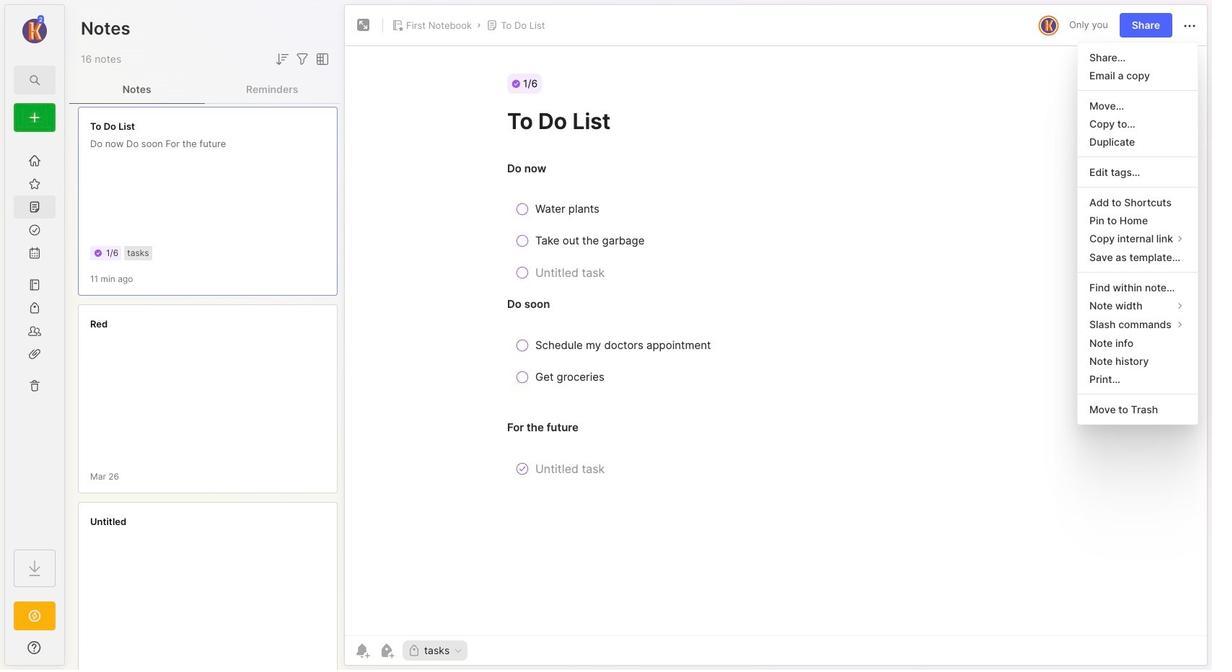 Task type: locate. For each thing, give the bounding box(es) containing it.
tree inside main "element"
[[5, 141, 64, 537]]

edit search image
[[26, 71, 43, 89]]

3 menu item from the top
[[1078, 315, 1198, 334]]

2 menu item from the top
[[1078, 296, 1198, 315]]

upgrade image
[[26, 608, 43, 625]]

tasks Tag actions field
[[450, 646, 463, 656]]

dropdown list menu
[[1078, 48, 1198, 418]]

1 menu item from the top
[[1078, 229, 1198, 248]]

add filters image
[[294, 51, 311, 68]]

Sort options field
[[273, 51, 291, 68]]

click to expand image
[[63, 644, 74, 661]]

expand note image
[[355, 17, 372, 34]]

menu item
[[1078, 229, 1198, 248], [1078, 296, 1198, 315], [1078, 315, 1198, 334]]

View options field
[[311, 51, 331, 68]]

Copy internal link field
[[1078, 229, 1198, 248]]

tab list
[[69, 75, 340, 104]]

menu item for note width field
[[1078, 296, 1198, 315]]

menu item for copy internal link field on the top of the page
[[1078, 229, 1198, 248]]

tree
[[5, 141, 64, 537]]

note window element
[[344, 4, 1208, 670]]



Task type: vqa. For each thing, say whether or not it's contained in the screenshot.
WHAT'S NEW field
yes



Task type: describe. For each thing, give the bounding box(es) containing it.
Slash commands field
[[1078, 315, 1198, 334]]

main element
[[0, 0, 69, 670]]

home image
[[27, 154, 42, 168]]

Add filters field
[[294, 51, 311, 68]]

Account field
[[5, 14, 64, 45]]

Note width field
[[1078, 296, 1198, 315]]

Note Editor text field
[[345, 45, 1207, 636]]

add tag image
[[378, 642, 395, 660]]

WHAT'S NEW field
[[5, 636, 64, 660]]

More actions field
[[1181, 16, 1199, 35]]

kendall parks avatar image
[[1041, 18, 1056, 33]]

menu item for slash commands field
[[1078, 315, 1198, 334]]

add a reminder image
[[354, 642, 371, 660]]

more actions image
[[1181, 17, 1199, 35]]



